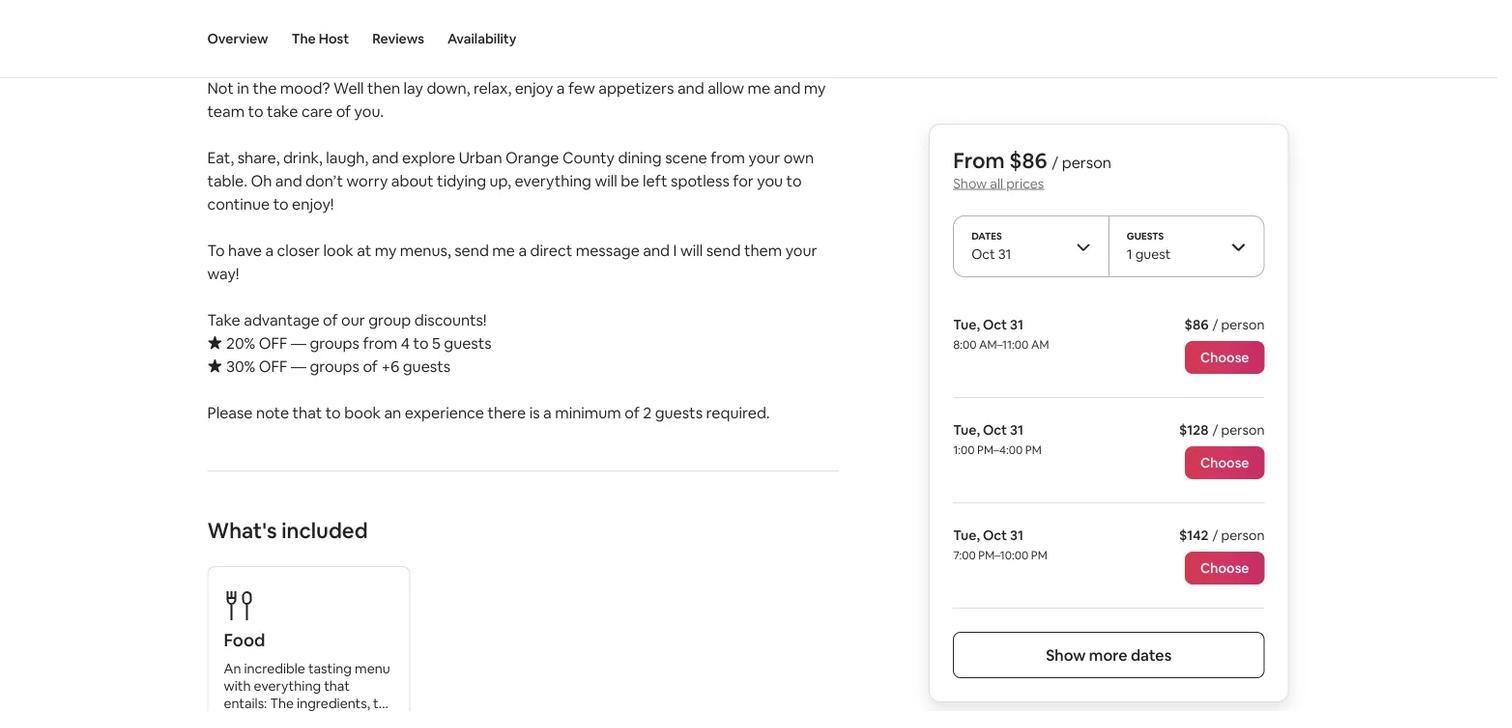Task type: describe. For each thing, give the bounding box(es) containing it.
secrets
[[298, 55, 351, 74]]

0 vertical spatial guests
[[444, 333, 492, 353]]

1 ★ from the top
[[207, 333, 223, 353]]

2 — from the top
[[291, 356, 306, 376]]

choose for $86
[[1200, 349, 1249, 366]]

tue, oct 31 1:00 pm–4:00 pm
[[953, 421, 1042, 458]]

note
[[256, 403, 289, 422]]

a right have
[[265, 240, 274, 260]]

1 horizontal spatial $86
[[1184, 316, 1209, 333]]

advantage
[[244, 310, 320, 330]]

choose for $128
[[1200, 454, 1249, 472]]

1
[[1127, 245, 1132, 263]]

apron
[[354, 31, 396, 51]]

2 vertical spatial guests
[[655, 403, 703, 422]]

table.
[[207, 171, 247, 190]]

to left put in the left top of the page
[[272, 31, 288, 51]]

to down in
[[248, 101, 263, 121]]

you inside eat, share, drink, laugh, and explore urban orange county dining scene from your own table. oh and don't worry about tidying up, everything will be left spotless for you to continue to enjoy!
[[757, 171, 783, 190]]

$142 / person
[[1179, 527, 1265, 544]]

dates
[[971, 230, 1002, 242]]

dates
[[1131, 645, 1172, 665]]

laugh,
[[326, 147, 368, 167]]

of left the +6
[[363, 356, 378, 376]]

show inside from $86 / person show all prices
[[953, 174, 987, 192]]

31 for 1:00 pm–4:00 pm
[[1010, 421, 1024, 439]]

entails:
[[224, 695, 267, 712]]

$142
[[1179, 527, 1209, 544]]

$86 / person
[[1184, 316, 1265, 333]]

tue, oct 31 8:00 am–11:00 am
[[953, 316, 1049, 352]]

1:00
[[953, 443, 975, 458]]

is
[[529, 403, 540, 422]]

from for your
[[711, 147, 745, 167]]

show all prices button
[[953, 174, 1044, 192]]

$128
[[1179, 421, 1209, 439]]

and down treasures. on the top
[[774, 78, 801, 98]]

menus,
[[400, 240, 451, 260]]

mood?
[[280, 78, 330, 98]]

/ inside from $86 / person show all prices
[[1052, 152, 1058, 172]]

enjoy
[[515, 78, 553, 98]]

7:00
[[953, 548, 976, 563]]

incredible
[[244, 660, 305, 678]]

recipes
[[432, 55, 484, 74]]

a inside the 'feel free to put your apron on and cook some of the dishes with me! i am eager to share with you the secrets behind my recipes and urban orange county local hidden treasures. not in the mood? well then lay down, relax, enjoy a few appetizers and allow me and my team to take care of you.'
[[557, 78, 565, 98]]

and down drink,
[[275, 171, 302, 190]]

for
[[733, 171, 754, 190]]

dining
[[618, 147, 662, 167]]

show more dates link
[[953, 632, 1265, 678]]

oct for oct 31
[[971, 245, 995, 263]]

book
[[344, 403, 381, 422]]

well
[[334, 78, 364, 98]]

be
[[621, 171, 639, 190]]

group
[[368, 310, 411, 330]]

guest
[[1135, 245, 1171, 263]]

don't
[[305, 171, 343, 190]]

i inside the 'feel free to put your apron on and cook some of the dishes with me! i am eager to share with you the secrets behind my recipes and urban orange county local hidden treasures. not in the mood? well then lay down, relax, enjoy a few appetizers and allow me and my team to take care of you.'
[[690, 31, 694, 51]]

2 vertical spatial the
[[253, 78, 277, 98]]

with inside food an incredible tasting menu with everything that entails: the ingredients, t...
[[224, 678, 251, 695]]

tue, for $128 / person
[[953, 421, 980, 439]]

am
[[1031, 337, 1049, 352]]

tue, for $86 / person
[[953, 316, 980, 333]]

worry
[[347, 171, 388, 190]]

minimum
[[555, 403, 621, 422]]

2 groups from the top
[[310, 356, 360, 376]]

oct for 8:00 am–11:00 am
[[983, 316, 1007, 333]]

from
[[953, 146, 1005, 174]]

hidden
[[713, 55, 762, 74]]

2 off from the top
[[259, 356, 287, 376]]

have
[[228, 240, 262, 260]]

of right some
[[532, 31, 547, 51]]

my inside to have a closer look at my menus, send me a direct message and i will send them your way!
[[375, 240, 397, 260]]

food
[[224, 629, 265, 652]]

what's included
[[207, 517, 368, 544]]

$128 / person
[[1179, 421, 1265, 439]]

discounts!
[[414, 310, 487, 330]]

message
[[576, 240, 640, 260]]

county inside eat, share, drink, laugh, and explore urban orange county dining scene from your own table. oh and don't worry about tidying up, everything will be left spotless for you to continue to enjoy!
[[562, 147, 615, 167]]

feel
[[207, 31, 236, 51]]

i inside to have a closer look at my menus, send me a direct message and i will send them your way!
[[673, 240, 677, 260]]

reviews button
[[372, 0, 424, 77]]

1 vertical spatial show
[[1046, 645, 1086, 665]]

take advantage of our group discounts! ★ 20% off — groups from 4 to 5 guests ★ 30% off — groups of +6 guests
[[207, 310, 492, 376]]

you inside the 'feel free to put your apron on and cook some of the dishes with me! i am eager to share with you the secrets behind my recipes and urban orange county local hidden treasures. not in the mood? well then lay down, relax, enjoy a few appetizers and allow me and my team to take care of you.'
[[242, 55, 268, 74]]

down,
[[427, 78, 470, 98]]

31 for oct 31
[[998, 245, 1011, 263]]

enjoy!
[[292, 194, 334, 214]]

take
[[267, 101, 298, 121]]

to
[[207, 240, 225, 260]]

our
[[341, 310, 365, 330]]

tidying
[[437, 171, 486, 190]]

+6
[[381, 356, 399, 376]]

required.
[[706, 403, 770, 422]]

a right is
[[543, 403, 552, 422]]

person for $86 / person
[[1221, 316, 1265, 333]]

take
[[207, 310, 240, 330]]

oh
[[251, 171, 272, 190]]

person inside from $86 / person show all prices
[[1062, 152, 1111, 172]]

an
[[384, 403, 401, 422]]

choose link for $128
[[1185, 447, 1265, 479]]

treasures.
[[766, 55, 836, 74]]

2 send from the left
[[706, 240, 741, 260]]

behind
[[354, 55, 403, 74]]

menu
[[355, 660, 390, 678]]

at
[[357, 240, 371, 260]]

guests 1 guest
[[1127, 230, 1171, 263]]

person for $142 / person
[[1221, 527, 1265, 544]]

the inside food an incredible tasting menu with everything that entails: the ingredients, t...
[[270, 695, 294, 712]]

not
[[207, 78, 234, 98]]

team
[[207, 101, 245, 121]]

show more dates
[[1046, 645, 1172, 665]]

and up worry
[[372, 147, 399, 167]]

experience
[[405, 403, 484, 422]]

explore
[[402, 147, 455, 167]]

me inside the 'feel free to put your apron on and cook some of the dishes with me! i am eager to share with you the secrets behind my recipes and urban orange county local hidden treasures. not in the mood? well then lay down, relax, enjoy a few appetizers and allow me and my team to take care of you.'
[[748, 78, 770, 98]]

share,
[[237, 147, 280, 167]]

1 vertical spatial the
[[271, 55, 295, 74]]

guests
[[1127, 230, 1164, 242]]

free
[[240, 31, 269, 51]]

from $86 / person show all prices
[[953, 146, 1111, 192]]

the host button
[[292, 0, 349, 77]]



Task type: locate. For each thing, give the bounding box(es) containing it.
urban up enjoy
[[517, 55, 561, 74]]

show down 'from'
[[953, 174, 987, 192]]

1 horizontal spatial my
[[407, 55, 428, 74]]

0 vertical spatial orange
[[564, 55, 618, 74]]

orange up up,
[[506, 147, 559, 167]]

oct inside "dates oct 31"
[[971, 245, 995, 263]]

your up for
[[749, 147, 780, 167]]

my up lay
[[407, 55, 428, 74]]

2 ★ from the top
[[207, 356, 223, 376]]

to left book
[[325, 403, 341, 422]]

with left me!
[[626, 31, 657, 51]]

1 horizontal spatial orange
[[564, 55, 618, 74]]

and inside to have a closer look at my menus, send me a direct message and i will send them your way!
[[643, 240, 670, 260]]

1 vertical spatial will
[[680, 240, 703, 260]]

the left host
[[292, 30, 316, 47]]

31
[[998, 245, 1011, 263], [1010, 316, 1024, 333], [1010, 421, 1024, 439], [1010, 527, 1024, 544]]

0 vertical spatial my
[[407, 55, 428, 74]]

0 horizontal spatial that
[[292, 403, 322, 422]]

1 horizontal spatial that
[[324, 678, 350, 695]]

t...
[[373, 695, 388, 712]]

31 inside tue, oct 31 8:00 am–11:00 am
[[1010, 316, 1024, 333]]

to inside take advantage of our group discounts! ★ 20% off — groups from 4 to 5 guests ★ 30% off — groups of +6 guests
[[413, 333, 429, 353]]

the
[[292, 30, 316, 47], [270, 695, 294, 712]]

2 vertical spatial choose link
[[1185, 552, 1265, 585]]

1 horizontal spatial your
[[749, 147, 780, 167]]

0 horizontal spatial urban
[[459, 147, 502, 167]]

your inside eat, share, drink, laugh, and explore urban orange county dining scene from your own table. oh and don't worry about tidying up, everything will be left spotless for you to continue to enjoy!
[[749, 147, 780, 167]]

2 choose from the top
[[1200, 454, 1249, 472]]

30%
[[226, 356, 255, 376]]

0 vertical spatial from
[[711, 147, 745, 167]]

county inside the 'feel free to put your apron on and cook some of the dishes with me! i am eager to share with you the secrets behind my recipes and urban orange county local hidden treasures. not in the mood? well then lay down, relax, enjoy a few appetizers and allow me and my team to take care of you.'
[[621, 55, 673, 74]]

31 up pm–4:00
[[1010, 421, 1024, 439]]

me down 'hidden'
[[748, 78, 770, 98]]

and up the relax,
[[487, 55, 514, 74]]

with down food
[[224, 678, 251, 695]]

pm inside tue, oct 31 7:00 pm–10:00 pm
[[1031, 548, 1047, 563]]

0 vertical spatial urban
[[517, 55, 561, 74]]

own
[[784, 147, 814, 167]]

my down treasures. on the top
[[804, 78, 826, 98]]

5
[[432, 333, 441, 353]]

1 vertical spatial my
[[804, 78, 826, 98]]

1 horizontal spatial you
[[757, 171, 783, 190]]

choose link down $86 / person
[[1185, 341, 1265, 374]]

1 vertical spatial the
[[270, 695, 294, 712]]

0 vertical spatial the
[[292, 30, 316, 47]]

spotless
[[671, 171, 730, 190]]

0 vertical spatial will
[[595, 171, 617, 190]]

0 vertical spatial —
[[291, 333, 306, 353]]

31 inside tue, oct 31 7:00 pm–10:00 pm
[[1010, 527, 1024, 544]]

me!
[[661, 31, 687, 51]]

pm right pm–4:00
[[1025, 443, 1042, 458]]

urban up 'tidying'
[[459, 147, 502, 167]]

tue, inside tue, oct 31 7:00 pm–10:00 pm
[[953, 527, 980, 544]]

cook
[[451, 31, 486, 51]]

2 vertical spatial tue,
[[953, 527, 980, 544]]

the down incredible
[[270, 695, 294, 712]]

1 vertical spatial that
[[324, 678, 350, 695]]

and right on
[[421, 31, 448, 51]]

to left the enjoy!
[[273, 194, 289, 214]]

0 vertical spatial with
[[626, 31, 657, 51]]

0 horizontal spatial you
[[242, 55, 268, 74]]

31 down dates
[[998, 245, 1011, 263]]

1 vertical spatial $86
[[1184, 316, 1209, 333]]

0 horizontal spatial from
[[363, 333, 397, 353]]

2 vertical spatial with
[[224, 678, 251, 695]]

you right for
[[757, 171, 783, 190]]

send left them on the top of page
[[706, 240, 741, 260]]

1 vertical spatial —
[[291, 356, 306, 376]]

to left "5"
[[413, 333, 429, 353]]

1 horizontal spatial me
[[748, 78, 770, 98]]

that
[[292, 403, 322, 422], [324, 678, 350, 695]]

choose down $142 / person
[[1200, 560, 1249, 577]]

tue, inside tue, oct 31 1:00 pm–4:00 pm
[[953, 421, 980, 439]]

your inside the 'feel free to put your apron on and cook some of the dishes with me! i am eager to share with you the secrets behind my recipes and urban orange county local hidden treasures. not in the mood? well then lay down, relax, enjoy a few appetizers and allow me and my team to take care of you.'
[[319, 31, 351, 51]]

guests down "5"
[[403, 356, 450, 376]]

1 vertical spatial i
[[673, 240, 677, 260]]

31 up pm–10:00 on the bottom right
[[1010, 527, 1024, 544]]

your inside to have a closer look at my menus, send me a direct message and i will send them your way!
[[785, 240, 817, 260]]

the left dishes
[[550, 31, 574, 51]]

0 vertical spatial tue,
[[953, 316, 980, 333]]

0 vertical spatial i
[[690, 31, 694, 51]]

orange
[[564, 55, 618, 74], [506, 147, 559, 167]]

off
[[259, 333, 287, 353], [259, 356, 287, 376]]

what's
[[207, 517, 277, 544]]

oct inside tue, oct 31 1:00 pm–4:00 pm
[[983, 421, 1007, 439]]

from
[[711, 147, 745, 167], [363, 333, 397, 353]]

0 vertical spatial off
[[259, 333, 287, 353]]

31 inside tue, oct 31 1:00 pm–4:00 pm
[[1010, 421, 1024, 439]]

guests down discounts! on the left
[[444, 333, 492, 353]]

your right them on the top of page
[[785, 240, 817, 260]]

1 horizontal spatial from
[[711, 147, 745, 167]]

1 vertical spatial orange
[[506, 147, 559, 167]]

your up the secrets
[[319, 31, 351, 51]]

2 tue, from the top
[[953, 421, 980, 439]]

oct for 1:00 pm–4:00 pm
[[983, 421, 1007, 439]]

orange inside eat, share, drink, laugh, and explore urban orange county dining scene from your own table. oh and don't worry about tidying up, everything will be left spotless for you to continue to enjoy!
[[506, 147, 559, 167]]

pm inside tue, oct 31 1:00 pm–4:00 pm
[[1025, 443, 1042, 458]]

1 vertical spatial with
[[207, 55, 238, 74]]

county left dining
[[562, 147, 615, 167]]

orange inside the 'feel free to put your apron on and cook some of the dishes with me! i am eager to share with you the secrets behind my recipes and urban orange county local hidden treasures. not in the mood? well then lay down, relax, enjoy a few appetizers and allow me and my team to take care of you.'
[[564, 55, 618, 74]]

will inside to have a closer look at my menus, send me a direct message and i will send them your way!
[[680, 240, 703, 260]]

of left 2
[[625, 403, 640, 422]]

1 vertical spatial tue,
[[953, 421, 980, 439]]

0 vertical spatial everything
[[515, 171, 591, 190]]

1 horizontal spatial everything
[[515, 171, 591, 190]]

0 horizontal spatial will
[[595, 171, 617, 190]]

1 vertical spatial groups
[[310, 356, 360, 376]]

oct
[[971, 245, 995, 263], [983, 316, 1007, 333], [983, 421, 1007, 439], [983, 527, 1007, 544]]

0 horizontal spatial my
[[375, 240, 397, 260]]

0 vertical spatial your
[[319, 31, 351, 51]]

1 horizontal spatial show
[[1046, 645, 1086, 665]]

/ for $142
[[1213, 527, 1218, 544]]

orange up few
[[564, 55, 618, 74]]

guests
[[444, 333, 492, 353], [403, 356, 450, 376], [655, 403, 703, 422]]

choose for $142
[[1200, 560, 1249, 577]]

pm for $142
[[1031, 548, 1047, 563]]

1 tue, from the top
[[953, 316, 980, 333]]

0 horizontal spatial everything
[[254, 678, 321, 695]]

2 choose link from the top
[[1185, 447, 1265, 479]]

everything inside eat, share, drink, laugh, and explore urban orange county dining scene from your own table. oh and don't worry about tidying up, everything will be left spotless for you to continue to enjoy!
[[515, 171, 591, 190]]

pm for $128
[[1025, 443, 1042, 458]]

i right message
[[673, 240, 677, 260]]

included
[[281, 517, 368, 544]]

oct for 7:00 pm–10:00 pm
[[983, 527, 1007, 544]]

reviews
[[372, 30, 424, 47]]

0 vertical spatial $86
[[1009, 146, 1047, 174]]

to down the own
[[786, 171, 802, 190]]

dishes
[[578, 31, 623, 51]]

3 tue, from the top
[[953, 527, 980, 544]]

0 vertical spatial ★
[[207, 333, 223, 353]]

the down put in the left top of the page
[[271, 55, 295, 74]]

a left direct
[[518, 240, 527, 260]]

pm–4:00
[[977, 443, 1023, 458]]

left
[[643, 171, 667, 190]]

tue, inside tue, oct 31 8:00 am–11:00 am
[[953, 316, 980, 333]]

off down advantage on the top left of page
[[259, 333, 287, 353]]

about
[[391, 171, 434, 190]]

pm right pm–10:00 on the bottom right
[[1031, 548, 1047, 563]]

choose down $128 / person
[[1200, 454, 1249, 472]]

dates oct 31
[[971, 230, 1011, 263]]

me
[[748, 78, 770, 98], [492, 240, 515, 260]]

0 vertical spatial show
[[953, 174, 987, 192]]

scene
[[665, 147, 707, 167]]

0 vertical spatial choose link
[[1185, 341, 1265, 374]]

from up for
[[711, 147, 745, 167]]

show left more
[[1046, 645, 1086, 665]]

i left am at the left top of page
[[690, 31, 694, 51]]

few
[[568, 78, 595, 98]]

1 vertical spatial you
[[757, 171, 783, 190]]

0 horizontal spatial orange
[[506, 147, 559, 167]]

2 horizontal spatial your
[[785, 240, 817, 260]]

1 vertical spatial choose link
[[1185, 447, 1265, 479]]

1 off from the top
[[259, 333, 287, 353]]

1 choose from the top
[[1200, 349, 1249, 366]]

oct up pm–4:00
[[983, 421, 1007, 439]]

/ for $86
[[1213, 316, 1218, 333]]

31 for 7:00 pm–10:00 pm
[[1010, 527, 1024, 544]]

from for 4
[[363, 333, 397, 353]]

way!
[[207, 263, 239, 283]]

tue,
[[953, 316, 980, 333], [953, 421, 980, 439], [953, 527, 980, 544]]

31 inside "dates oct 31"
[[998, 245, 1011, 263]]

lay
[[404, 78, 423, 98]]

of left our
[[323, 310, 338, 330]]

send right menus,
[[454, 240, 489, 260]]

choose link
[[1185, 341, 1265, 374], [1185, 447, 1265, 479], [1185, 552, 1265, 585]]

that left menu
[[324, 678, 350, 695]]

my right at
[[375, 240, 397, 260]]

tue, up 1:00
[[953, 421, 980, 439]]

choose link down $128 / person
[[1185, 447, 1265, 479]]

0 horizontal spatial me
[[492, 240, 515, 260]]

will
[[595, 171, 617, 190], [680, 240, 703, 260]]

of
[[532, 31, 547, 51], [336, 101, 351, 121], [323, 310, 338, 330], [363, 356, 378, 376], [625, 403, 640, 422]]

and right message
[[643, 240, 670, 260]]

2 vertical spatial your
[[785, 240, 817, 260]]

tue, for $142 / person
[[953, 527, 980, 544]]

0 vertical spatial county
[[621, 55, 673, 74]]

will left be
[[595, 171, 617, 190]]

1 vertical spatial from
[[363, 333, 397, 353]]

1 vertical spatial ★
[[207, 356, 223, 376]]

0 vertical spatial choose
[[1200, 349, 1249, 366]]

2 vertical spatial my
[[375, 240, 397, 260]]

care
[[301, 101, 333, 121]]

an
[[224, 660, 241, 678]]

0 vertical spatial you
[[242, 55, 268, 74]]

there
[[488, 403, 526, 422]]

0 vertical spatial pm
[[1025, 443, 1042, 458]]

person for $128 / person
[[1221, 421, 1265, 439]]

1 horizontal spatial send
[[706, 240, 741, 260]]

★ left 30%
[[207, 356, 223, 376]]

0 horizontal spatial i
[[673, 240, 677, 260]]

all
[[990, 174, 1003, 192]]

0 vertical spatial the
[[550, 31, 574, 51]]

0 horizontal spatial county
[[562, 147, 615, 167]]

and
[[421, 31, 448, 51], [487, 55, 514, 74], [677, 78, 704, 98], [774, 78, 801, 98], [372, 147, 399, 167], [275, 171, 302, 190], [643, 240, 670, 260]]

choose link for $142
[[1185, 552, 1265, 585]]

oct inside tue, oct 31 7:00 pm–10:00 pm
[[983, 527, 1007, 544]]

0 horizontal spatial your
[[319, 31, 351, 51]]

1 vertical spatial choose
[[1200, 454, 1249, 472]]

on
[[399, 31, 417, 51]]

0 horizontal spatial show
[[953, 174, 987, 192]]

everything inside food an incredible tasting menu with everything that entails: the ingredients, t...
[[254, 678, 321, 695]]

★ down take
[[207, 333, 223, 353]]

0 vertical spatial that
[[292, 403, 322, 422]]

guests right 2
[[655, 403, 703, 422]]

eager
[[723, 31, 764, 51]]

choose
[[1200, 349, 1249, 366], [1200, 454, 1249, 472], [1200, 560, 1249, 577]]

oct down dates
[[971, 245, 995, 263]]

food an incredible tasting menu with everything that entails: the ingredients, t...
[[224, 629, 390, 712]]

1 horizontal spatial will
[[680, 240, 703, 260]]

0 vertical spatial me
[[748, 78, 770, 98]]

3 choose from the top
[[1200, 560, 1249, 577]]

that inside food an incredible tasting menu with everything that entails: the ingredients, t...
[[324, 678, 350, 695]]

that right note
[[292, 403, 322, 422]]

tue, up 8:00
[[953, 316, 980, 333]]

you down free
[[242, 55, 268, 74]]

to left share
[[768, 31, 783, 51]]

4
[[401, 333, 410, 353]]

choose link down $142 / person
[[1185, 552, 1265, 585]]

send
[[454, 240, 489, 260], [706, 240, 741, 260]]

put
[[291, 31, 316, 51]]

from inside take advantage of our group discounts! ★ 20% off — groups from 4 to 5 guests ★ 30% off — groups of +6 guests
[[363, 333, 397, 353]]

0 horizontal spatial $86
[[1009, 146, 1047, 174]]

1 vertical spatial off
[[259, 356, 287, 376]]

them
[[744, 240, 782, 260]]

the
[[550, 31, 574, 51], [271, 55, 295, 74], [253, 78, 277, 98]]

of down the well
[[336, 101, 351, 121]]

tasting
[[308, 660, 352, 678]]

8:00
[[953, 337, 977, 352]]

from down group
[[363, 333, 397, 353]]

with down the feel
[[207, 55, 238, 74]]

some
[[490, 31, 529, 51]]

the right in
[[253, 78, 277, 98]]

your
[[319, 31, 351, 51], [749, 147, 780, 167], [785, 240, 817, 260]]

and down local
[[677, 78, 704, 98]]

in
[[237, 78, 249, 98]]

1 vertical spatial me
[[492, 240, 515, 260]]

prices
[[1006, 174, 1044, 192]]

off right 30%
[[259, 356, 287, 376]]

1 vertical spatial pm
[[1031, 548, 1047, 563]]

a left few
[[557, 78, 565, 98]]

eat, share, drink, laugh, and explore urban orange county dining scene from your own table. oh and don't worry about tidying up, everything will be left spotless for you to continue to enjoy!
[[207, 147, 814, 214]]

1 vertical spatial county
[[562, 147, 615, 167]]

/ for $128
[[1213, 421, 1218, 439]]

1 vertical spatial guests
[[403, 356, 450, 376]]

county up appetizers
[[621, 55, 673, 74]]

1 vertical spatial your
[[749, 147, 780, 167]]

—
[[291, 333, 306, 353], [291, 356, 306, 376]]

2 horizontal spatial my
[[804, 78, 826, 98]]

31 for 8:00 am–11:00 am
[[1010, 316, 1024, 333]]

1 send from the left
[[454, 240, 489, 260]]

31 up am–11:00
[[1010, 316, 1024, 333]]

the inside button
[[292, 30, 316, 47]]

feel free to put your apron on and cook some of the dishes with me! i am eager to share with you the secrets behind my recipes and urban orange county local hidden treasures. not in the mood? well then lay down, relax, enjoy a few appetizers and allow me and my team to take care of you.
[[207, 31, 836, 121]]

a
[[557, 78, 565, 98], [265, 240, 274, 260], [518, 240, 527, 260], [543, 403, 552, 422]]

will down 'spotless'
[[680, 240, 703, 260]]

urban inside eat, share, drink, laugh, and explore urban orange county dining scene from your own table. oh and don't worry about tidying up, everything will be left spotless for you to continue to enjoy!
[[459, 147, 502, 167]]

1 horizontal spatial i
[[690, 31, 694, 51]]

2
[[643, 403, 652, 422]]

3 choose link from the top
[[1185, 552, 1265, 585]]

i
[[690, 31, 694, 51], [673, 240, 677, 260]]

to
[[272, 31, 288, 51], [768, 31, 783, 51], [248, 101, 263, 121], [786, 171, 802, 190], [273, 194, 289, 214], [413, 333, 429, 353], [325, 403, 341, 422]]

1 — from the top
[[291, 333, 306, 353]]

oct up pm–10:00 on the bottom right
[[983, 527, 1007, 544]]

choose link for $86
[[1185, 341, 1265, 374]]

me left direct
[[492, 240, 515, 260]]

choose down $86 / person
[[1200, 349, 1249, 366]]

will inside eat, share, drink, laugh, and explore urban orange county dining scene from your own table. oh and don't worry about tidying up, everything will be left spotless for you to continue to enjoy!
[[595, 171, 617, 190]]

allow
[[708, 78, 744, 98]]

1 vertical spatial urban
[[459, 147, 502, 167]]

me inside to have a closer look at my menus, send me a direct message and i will send them your way!
[[492, 240, 515, 260]]

drink,
[[283, 147, 323, 167]]

more
[[1089, 645, 1128, 665]]

0 vertical spatial groups
[[310, 333, 360, 353]]

availability button
[[447, 0, 517, 77]]

oct up am–11:00
[[983, 316, 1007, 333]]

1 vertical spatial everything
[[254, 678, 321, 695]]

urban inside the 'feel free to put your apron on and cook some of the dishes with me! i am eager to share with you the secrets behind my recipes and urban orange county local hidden treasures. not in the mood? well then lay down, relax, enjoy a few appetizers and allow me and my team to take care of you.'
[[517, 55, 561, 74]]

tue, up 7:00
[[953, 527, 980, 544]]

$86 inside from $86 / person show all prices
[[1009, 146, 1047, 174]]

local
[[677, 55, 710, 74]]

pm–10:00
[[978, 548, 1029, 563]]

please
[[207, 403, 253, 422]]

1 groups from the top
[[310, 333, 360, 353]]

oct inside tue, oct 31 8:00 am–11:00 am
[[983, 316, 1007, 333]]

0 horizontal spatial send
[[454, 240, 489, 260]]

overview
[[207, 30, 268, 47]]

1 horizontal spatial county
[[621, 55, 673, 74]]

from inside eat, share, drink, laugh, and explore urban orange county dining scene from your own table. oh and don't worry about tidying up, everything will be left spotless for you to continue to enjoy!
[[711, 147, 745, 167]]

1 choose link from the top
[[1185, 341, 1265, 374]]

1 horizontal spatial urban
[[517, 55, 561, 74]]

2 vertical spatial choose
[[1200, 560, 1249, 577]]

up,
[[490, 171, 511, 190]]



Task type: vqa. For each thing, say whether or not it's contained in the screenshot.
me inside the "To have a closer look at my menus, send me a direct message and I will send them your way!"
yes



